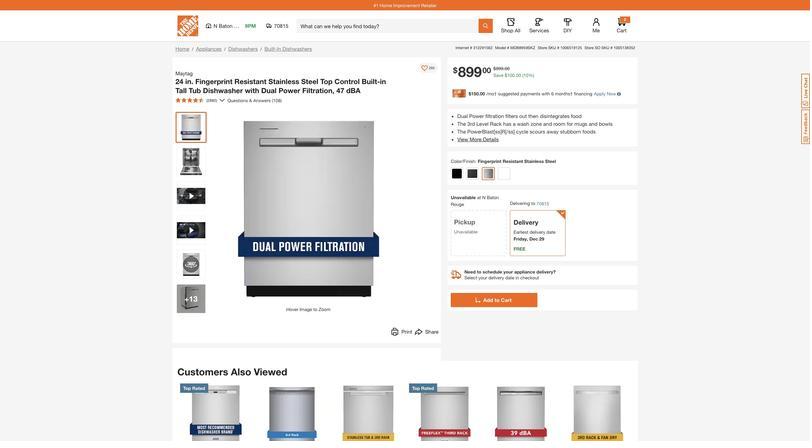 Task type: describe. For each thing, give the bounding box(es) containing it.
+
[[184, 294, 189, 304]]

maytag link
[[176, 70, 195, 77]]

improvement
[[393, 2, 420, 8]]

24 in. printshield stainless steel front control tall tub dishwasher with stainless steel tub, 39 dba image
[[486, 384, 557, 441]]

top for 24 in. printshield stainless steel top control built-in tall tub dishwasher with stainless steel tub, 44 dba image
[[412, 386, 420, 391]]

24 in. fingerprint resistant stainless front control built-in tall tub dishwasher with dual power filtration, 50 dba image
[[180, 384, 251, 441]]

2 horizontal spatial 00
[[516, 73, 521, 78]]

rack
[[490, 121, 502, 127]]

hover
[[286, 307, 299, 312]]

powerblast[ss]r[/ss]
[[468, 129, 515, 135]]

customers
[[177, 366, 228, 378]]

999
[[496, 66, 504, 71]]

70815 link
[[537, 200, 549, 207]]

hover image to zoom
[[286, 307, 331, 312]]

foods
[[583, 129, 596, 135]]

appliance
[[515, 269, 536, 275]]

2 # from the left
[[507, 45, 510, 50]]

24 in. fingerprint resistant stainless steel top control dishwasher with 3rd rack image
[[562, 384, 633, 441]]

power inside dual power filtration filters out then disintegrates food the 3rd level rack has a wash zone and room for mugs and bowls the powerblast[ss]r[/ss] cycle scours away stubborn foods view more details
[[469, 113, 484, 119]]

filtration
[[486, 113, 504, 119]]

0 horizontal spatial home
[[176, 46, 189, 52]]

fingerprint resistant stainless steel maytag built in dishwashers mdb8959skz 40.1 image
[[177, 148, 205, 176]]

zone
[[531, 121, 542, 127]]

unavailable at
[[451, 195, 483, 200]]

0 vertical spatial built-
[[265, 46, 277, 52]]

all
[[515, 27, 521, 33]]

24 in. fingerprint resistant stainless steel top control built-in tall tub dishwasher with third level rack, 47 dba image
[[333, 384, 404, 441]]

top rated for 24 in. printshield stainless steel top control built-in tall tub dishwasher with stainless steel tub, 44 dba image
[[412, 386, 434, 391]]

100
[[508, 73, 515, 78]]

shop
[[501, 27, 514, 33]]

home link
[[176, 46, 189, 52]]

rated for 24 in. fingerprint resistant stainless front control built-in tall tub dishwasher with dual power filtration, 50 dba image
[[192, 386, 205, 391]]

0 vertical spatial home
[[380, 2, 392, 8]]

to for 70815
[[532, 201, 536, 206]]

filters
[[506, 113, 518, 119]]

food
[[571, 113, 582, 119]]

rated for 24 in. printshield stainless steel top control built-in tall tub dishwasher with stainless steel tub, 44 dba image
[[421, 386, 434, 391]]

1 store from the left
[[538, 45, 547, 50]]

fingerprint resistant stainless steel maytag built in dishwashers mdb8959skz a0.2 image
[[177, 285, 205, 313]]

shop all button
[[501, 18, 521, 34]]

delivery inside 'delivery earliest delivery date friday, dec 29'
[[530, 229, 546, 235]]

with inside maytag 24 in. fingerprint resistant stainless steel top control built-in tall tub dishwasher with dual power filtration, 47 dba
[[245, 86, 259, 95]]

$150.00 /mo† suggested payments with 6 months† financing
[[469, 91, 593, 96]]

2
[[624, 17, 626, 22]]

2 horizontal spatial $
[[505, 73, 508, 78]]

cast iron black image
[[468, 169, 478, 179]]

viewed
[[254, 366, 287, 378]]

70815 inside button
[[274, 23, 289, 29]]

power inside maytag 24 in. fingerprint resistant stainless steel top control built-in tall tub dishwasher with dual power filtration, 47 dba
[[279, 86, 300, 95]]

print button
[[391, 328, 412, 337]]

delivery earliest delivery date friday, dec 29
[[514, 219, 556, 242]]

stubborn
[[561, 129, 581, 135]]

financing
[[574, 91, 593, 96]]

tub
[[189, 86, 201, 95]]

internet
[[456, 45, 469, 50]]

then
[[529, 113, 539, 119]]

share
[[425, 329, 439, 335]]

1 horizontal spatial 00
[[505, 66, 510, 71]]

away
[[547, 129, 559, 135]]

0 horizontal spatial .
[[504, 66, 505, 71]]

select
[[465, 275, 477, 281]]

in
[[277, 46, 281, 52]]

scours
[[530, 129, 546, 135]]

zoom
[[319, 307, 331, 312]]

appliances
[[196, 46, 222, 52]]

0 horizontal spatial $
[[453, 66, 458, 75]]

#1 home improvement retailer
[[374, 2, 437, 8]]

24
[[176, 77, 183, 86]]

fingerprint inside maytag 24 in. fingerprint resistant stainless steel top control built-in tall tub dishwasher with dual power filtration, 47 dba
[[195, 77, 233, 86]]

feedback link image
[[802, 109, 811, 144]]

questions
[[228, 98, 248, 103]]

details
[[483, 136, 499, 142]]

1 vertical spatial your
[[479, 275, 488, 281]]

1 horizontal spatial n
[[483, 195, 486, 200]]

delivery
[[514, 219, 539, 226]]

0 vertical spatial rouge
[[234, 23, 249, 29]]

2 / from the left
[[224, 46, 226, 52]]

1 horizontal spatial $
[[494, 66, 496, 71]]

friday,
[[514, 236, 528, 242]]

1 and from the left
[[544, 121, 552, 127]]

(2882)
[[207, 98, 217, 103]]

so
[[595, 45, 601, 50]]

save
[[494, 73, 504, 78]]

retailer
[[421, 2, 437, 8]]

apply now image
[[453, 89, 469, 98]]

also
[[231, 366, 251, 378]]

for
[[567, 121, 573, 127]]

899
[[458, 63, 482, 80]]

now
[[607, 91, 616, 96]]

apply now
[[594, 91, 616, 96]]

services
[[530, 27, 549, 33]]

1 horizontal spatial rouge
[[451, 202, 464, 207]]

6
[[552, 91, 554, 96]]

(2882) button
[[173, 95, 220, 105]]

answers
[[253, 98, 271, 103]]

top for 24 in. fingerprint resistant stainless front control built-in tall tub dishwasher with dual power filtration, 50 dba image
[[183, 386, 191, 391]]

cart inside button
[[501, 297, 512, 303]]

need to schedule your appliance delivery? select your delivery date in checkout
[[465, 269, 556, 281]]

+ 13
[[184, 294, 198, 304]]

dual inside dual power filtration filters out then disintegrates food the 3rd level rack has a wash zone and room for mugs and bowls the powerblast[ss]r[/ss] cycle scours away stubborn foods view more details
[[458, 113, 468, 119]]

appliances link
[[196, 46, 222, 52]]

home / appliances / dishwashers / built-in dishwashers
[[176, 46, 312, 52]]

dishwashers link
[[228, 46, 258, 52]]

level
[[477, 121, 489, 127]]

1 the from the top
[[458, 121, 466, 127]]

/mo†
[[487, 91, 497, 96]]

add
[[484, 297, 493, 303]]

fingerprint resistant stainless steel image
[[484, 169, 494, 179]]

3 / from the left
[[261, 46, 262, 52]]

1 horizontal spatial steel
[[545, 159, 556, 164]]

me button
[[586, 18, 607, 34]]

maytag 24 in. fingerprint resistant stainless steel top control built-in tall tub dishwasher with dual power filtration, 47 dba
[[176, 70, 386, 95]]

white image
[[500, 169, 509, 179]]

shop all
[[501, 27, 521, 33]]

0 horizontal spatial 00
[[483, 66, 491, 75]]

live chat image
[[802, 74, 811, 108]]

built-in dishwashers link
[[265, 46, 312, 52]]

schedule
[[483, 269, 502, 275]]

(2882) link
[[173, 95, 225, 105]]

#1
[[374, 2, 379, 8]]

2 store from the left
[[585, 45, 594, 50]]



Task type: vqa. For each thing, say whether or not it's contained in the screenshot.


Task type: locate. For each thing, give the bounding box(es) containing it.
1 horizontal spatial date
[[547, 229, 556, 235]]

70815
[[274, 23, 289, 29], [537, 201, 549, 207]]

1 horizontal spatial top rated
[[412, 386, 434, 391]]

1 vertical spatial unavailable
[[454, 229, 478, 235]]

(
[[523, 73, 524, 78]]

dual up 3rd at the right top of the page
[[458, 113, 468, 119]]

to right the 'need'
[[477, 269, 482, 275]]

0 horizontal spatial with
[[245, 86, 259, 95]]

1 horizontal spatial fingerprint
[[478, 159, 502, 164]]

power
[[279, 86, 300, 95], [469, 113, 484, 119]]

1 horizontal spatial sku
[[602, 45, 610, 50]]

in for date
[[516, 275, 519, 281]]

3rd
[[468, 121, 475, 127]]

0 horizontal spatial fingerprint
[[195, 77, 233, 86]]

date inside 'delivery earliest delivery date friday, dec 29'
[[547, 229, 556, 235]]

cart down '2'
[[617, 27, 627, 33]]

rouge down the unavailable at
[[451, 202, 464, 207]]

1 # from the left
[[470, 45, 472, 50]]

cart
[[617, 27, 627, 33], [501, 297, 512, 303]]

0 vertical spatial the
[[458, 121, 466, 127]]

1 horizontal spatial top
[[321, 77, 333, 86]]

70815 right delivering
[[537, 201, 549, 207]]

10
[[524, 73, 529, 78]]

steel down the away
[[545, 159, 556, 164]]

dual up answers
[[261, 86, 277, 95]]

color/finish
[[451, 159, 476, 164]]

print
[[402, 329, 412, 335]]

47
[[337, 86, 345, 95]]

0 vertical spatial delivery
[[530, 229, 546, 235]]

home
[[380, 2, 392, 8], [176, 46, 189, 52]]

4 # from the left
[[611, 45, 613, 50]]

pickup unavailable
[[454, 218, 478, 235]]

your right schedule
[[504, 269, 513, 275]]

1 horizontal spatial home
[[380, 2, 392, 8]]

0 vertical spatial steel
[[301, 77, 319, 86]]

power up (108)
[[279, 86, 300, 95]]

resistant up &
[[235, 77, 267, 86]]

store
[[538, 45, 547, 50], [585, 45, 594, 50]]

9pm
[[245, 23, 256, 29]]

resistant
[[235, 77, 267, 86], [503, 159, 523, 164]]

0 horizontal spatial date
[[506, 275, 515, 281]]

image
[[300, 307, 312, 312]]

0 vertical spatial stainless
[[269, 77, 299, 86]]

1 horizontal spatial cart
[[617, 27, 627, 33]]

a
[[513, 121, 516, 127]]

2 and from the left
[[589, 121, 598, 127]]

home right #1 at the left of the page
[[380, 2, 392, 8]]

1 vertical spatial rouge
[[451, 202, 464, 207]]

1 horizontal spatial rated
[[421, 386, 434, 391]]

in.
[[185, 77, 193, 86]]

pickup
[[454, 218, 476, 226]]

1 horizontal spatial baton
[[487, 195, 499, 200]]

2 dishwashers from the left
[[283, 46, 312, 52]]

fingerprint
[[195, 77, 233, 86], [478, 159, 502, 164]]

2 the from the top
[[458, 129, 466, 135]]

0 vertical spatial fingerprint
[[195, 77, 233, 86]]

0 vertical spatial power
[[279, 86, 300, 95]]

6211496055001 image
[[177, 182, 205, 210]]

1 vertical spatial steel
[[545, 159, 556, 164]]

1 vertical spatial date
[[506, 275, 515, 281]]

24 in. printshield stainless steel top control built-in tall tub dishwasher with stainless steel tub, 44 dba image
[[409, 384, 480, 441]]

control
[[335, 77, 360, 86]]

sku
[[549, 45, 556, 50], [602, 45, 610, 50]]

0 vertical spatial baton
[[219, 23, 233, 29]]

n right at
[[483, 195, 486, 200]]

resistant up white image
[[503, 159, 523, 164]]

1 vertical spatial resistant
[[503, 159, 523, 164]]

# left 1006519125
[[558, 45, 560, 50]]

1 vertical spatial .
[[515, 73, 516, 78]]

1 horizontal spatial stainless
[[525, 159, 544, 164]]

00
[[483, 66, 491, 75], [505, 66, 510, 71], [516, 73, 521, 78]]

0 vertical spatial in
[[380, 77, 386, 86]]

$ right save
[[505, 73, 508, 78]]

1 horizontal spatial store
[[585, 45, 594, 50]]

store down services
[[538, 45, 547, 50]]

the up 'view'
[[458, 129, 466, 135]]

to for cart
[[495, 297, 500, 303]]

dishwashers down 9pm
[[228, 46, 258, 52]]

date inside the need to schedule your appliance delivery? select your delivery date in checkout
[[506, 275, 515, 281]]

0 horizontal spatial stainless
[[269, 77, 299, 86]]

0 horizontal spatial rouge
[[234, 23, 249, 29]]

/ right appliances
[[224, 46, 226, 52]]

1 horizontal spatial in
[[516, 275, 519, 281]]

0 vertical spatial dual
[[261, 86, 277, 95]]

1 vertical spatial the
[[458, 129, 466, 135]]

1 vertical spatial n baton rouge
[[451, 195, 499, 207]]

display image
[[422, 65, 428, 72]]

n up appliances
[[214, 23, 217, 29]]

/ left in
[[261, 46, 262, 52]]

top rated for 24 in. fingerprint resistant stainless front control built-in tall tub dishwasher with dual power filtration, 50 dba image
[[183, 386, 205, 391]]

n baton rouge up dishwashers link
[[214, 23, 249, 29]]

top rated
[[183, 386, 205, 391], [412, 386, 434, 391]]

suggested
[[498, 91, 520, 96]]

1 horizontal spatial 70815
[[537, 201, 549, 207]]

dual inside maytag 24 in. fingerprint resistant stainless steel top control built-in tall tub dishwasher with dual power filtration, 47 dba
[[261, 86, 277, 95]]

0 horizontal spatial /
[[192, 46, 194, 52]]

to right add
[[495, 297, 500, 303]]

wash
[[517, 121, 530, 127]]

$ left 899
[[453, 66, 458, 75]]

29
[[540, 236, 545, 242]]

0 horizontal spatial store
[[538, 45, 547, 50]]

to left 70815 link
[[532, 201, 536, 206]]

1 horizontal spatial dishwashers
[[283, 46, 312, 52]]

rouge up dishwashers link
[[234, 23, 249, 29]]

1 horizontal spatial power
[[469, 113, 484, 119]]

0 vertical spatial 70815
[[274, 23, 289, 29]]

1 sku from the left
[[549, 45, 556, 50]]

# right the model
[[507, 45, 510, 50]]

0 vertical spatial resistant
[[235, 77, 267, 86]]

0 horizontal spatial cart
[[501, 297, 512, 303]]

0 horizontal spatial delivery
[[489, 275, 504, 281]]

to left the zoom at the bottom left
[[314, 307, 318, 312]]

0 horizontal spatial n baton rouge
[[214, 23, 249, 29]]

# right internet
[[470, 45, 472, 50]]

home down the home depot logo
[[176, 46, 189, 52]]

1005138352
[[614, 45, 636, 50]]

0 horizontal spatial and
[[544, 121, 552, 127]]

0 horizontal spatial built-
[[265, 46, 277, 52]]

1 horizontal spatial with
[[542, 91, 550, 96]]

add to cart button
[[451, 293, 538, 307]]

and up the away
[[544, 121, 552, 127]]

312291562_s01 image
[[177, 250, 205, 279]]

delivery up dec
[[530, 229, 546, 235]]

dishwasher
[[203, 86, 243, 95]]

fingerprint up dishwasher
[[195, 77, 233, 86]]

00 right 999
[[505, 66, 510, 71]]

to inside button
[[495, 297, 500, 303]]

to for schedule
[[477, 269, 482, 275]]

dual power filtration filters out then disintegrates food the 3rd level rack has a wash zone and room for mugs and bowls the powerblast[ss]r[/ss] cycle scours away stubborn foods view more details
[[458, 113, 613, 142]]

more
[[470, 136, 482, 142]]

delivery inside the need to schedule your appliance delivery? select your delivery date in checkout
[[489, 275, 504, 281]]

top inside maytag 24 in. fingerprint resistant stainless steel top control built-in tall tub dishwasher with dual power filtration, 47 dba
[[321, 77, 333, 86]]

store left the so
[[585, 45, 594, 50]]

2 sku from the left
[[602, 45, 610, 50]]

sku right the so
[[602, 45, 610, 50]]

0 vertical spatial cart
[[617, 27, 627, 33]]

date down 70815 link
[[547, 229, 556, 235]]

questions & answers (108)
[[228, 98, 282, 103]]

1 horizontal spatial n baton rouge
[[451, 195, 499, 207]]

1 dishwashers from the left
[[228, 46, 258, 52]]

/ right "home" link
[[192, 46, 194, 52]]

built- inside maytag 24 in. fingerprint resistant stainless steel top control built-in tall tub dishwasher with dual power filtration, 47 dba
[[362, 77, 380, 86]]

0 horizontal spatial sku
[[549, 45, 556, 50]]

hover image to zoom button
[[211, 112, 406, 313]]

1 vertical spatial cart
[[501, 297, 512, 303]]

cart right add
[[501, 297, 512, 303]]

1 horizontal spatial dual
[[458, 113, 468, 119]]

your
[[504, 269, 513, 275], [479, 275, 488, 281]]

delivery down schedule
[[489, 275, 504, 281]]

1 vertical spatial fingerprint
[[478, 159, 502, 164]]

baton right at
[[487, 195, 499, 200]]

$
[[453, 66, 458, 75], [494, 66, 496, 71], [505, 73, 508, 78]]

1 vertical spatial in
[[516, 275, 519, 281]]

share button
[[415, 328, 439, 337]]

What can we help you find today? search field
[[301, 19, 478, 33]]

1 vertical spatial dual
[[458, 113, 468, 119]]

1 / from the left
[[192, 46, 194, 52]]

00 left (
[[516, 73, 521, 78]]

1 horizontal spatial /
[[224, 46, 226, 52]]

fingerprint up "fingerprint resistant stainless steel" image
[[478, 159, 502, 164]]

built- down "70815" button
[[265, 46, 277, 52]]

1 vertical spatial power
[[469, 113, 484, 119]]

services button
[[529, 18, 550, 34]]

#
[[470, 45, 472, 50], [507, 45, 510, 50], [558, 45, 560, 50], [611, 45, 613, 50]]

black image
[[452, 169, 462, 179]]

steel inside maytag 24 in. fingerprint resistant stainless steel top control built-in tall tub dishwasher with dual power filtration, 47 dba
[[301, 77, 319, 86]]

has
[[504, 121, 512, 127]]

0 vertical spatial your
[[504, 269, 513, 275]]

1 horizontal spatial your
[[504, 269, 513, 275]]

1 horizontal spatial resistant
[[503, 159, 523, 164]]

your down schedule
[[479, 275, 488, 281]]

view more details link
[[458, 136, 499, 142]]

rouge
[[234, 23, 249, 29], [451, 202, 464, 207]]

0 horizontal spatial in
[[380, 77, 386, 86]]

tall
[[176, 86, 187, 95]]

00 left save
[[483, 66, 491, 75]]

in inside the need to schedule your appliance delivery? select your delivery date in checkout
[[516, 275, 519, 281]]

add to cart
[[484, 297, 512, 303]]

&
[[249, 98, 252, 103]]

resistant inside maytag 24 in. fingerprint resistant stainless steel top control built-in tall tub dishwasher with dual power filtration, 47 dba
[[235, 77, 267, 86]]

0 horizontal spatial dual
[[261, 86, 277, 95]]

# left 1005138352
[[611, 45, 613, 50]]

4.5 stars image
[[176, 98, 204, 103]]

sku left 1006519125
[[549, 45, 556, 50]]

built- right the 'control'
[[362, 77, 380, 86]]

1 vertical spatial baton
[[487, 195, 499, 200]]

6334112725112 image
[[177, 216, 205, 245]]

the left 3rd at the right top of the page
[[458, 121, 466, 127]]

date down appliance
[[506, 275, 515, 281]]

0 vertical spatial .
[[504, 66, 505, 71]]

the
[[458, 121, 466, 127], [458, 129, 466, 135]]

built-
[[265, 46, 277, 52], [362, 77, 380, 86]]

0 horizontal spatial resistant
[[235, 77, 267, 86]]

1 rated from the left
[[192, 386, 205, 391]]

at
[[477, 195, 481, 200]]

stainless up (108)
[[269, 77, 299, 86]]

0 vertical spatial date
[[547, 229, 556, 235]]

months†
[[555, 91, 573, 96]]

0 horizontal spatial 70815
[[274, 23, 289, 29]]

2 horizontal spatial /
[[261, 46, 262, 52]]

1 horizontal spatial and
[[589, 121, 598, 127]]

baton
[[219, 23, 233, 29], [487, 195, 499, 200]]

70815 up in
[[274, 23, 289, 29]]

n baton rouge up pickup
[[451, 195, 499, 207]]

to inside button
[[314, 307, 318, 312]]

mugs
[[575, 121, 588, 127]]

1 top rated from the left
[[183, 386, 205, 391]]

view
[[458, 136, 469, 142]]

and up foods
[[589, 121, 598, 127]]

unavailable down pickup
[[454, 229, 478, 235]]

1 horizontal spatial built-
[[362, 77, 380, 86]]

3 # from the left
[[558, 45, 560, 50]]

in for built-
[[380, 77, 386, 86]]

dishwashers right in
[[283, 46, 312, 52]]

baton left 9pm
[[219, 23, 233, 29]]

0 vertical spatial unavailable
[[451, 195, 476, 200]]

apply now link
[[594, 91, 616, 96]]

n
[[214, 23, 217, 29], [483, 195, 486, 200]]

stainless inside maytag 24 in. fingerprint resistant stainless steel top control built-in tall tub dishwasher with dual power filtration, 47 dba
[[269, 77, 299, 86]]

mdb8959skz
[[511, 45, 536, 50]]

0 horizontal spatial top rated
[[183, 386, 205, 391]]

2 top rated from the left
[[412, 386, 434, 391]]

power up 3rd at the right top of the page
[[469, 113, 484, 119]]

unavailable left at
[[451, 195, 476, 200]]

need
[[465, 269, 476, 275]]

70815 inside delivering to 70815
[[537, 201, 549, 207]]

earliest
[[514, 229, 529, 235]]

maytag
[[176, 70, 193, 76]]

%)
[[529, 73, 535, 78]]

diy button
[[558, 18, 578, 34]]

delivering to 70815
[[510, 201, 549, 207]]

dba
[[346, 86, 361, 95]]

$ up save
[[494, 66, 496, 71]]

0 horizontal spatial dishwashers
[[228, 46, 258, 52]]

$150.00
[[469, 91, 485, 96]]

1 vertical spatial delivery
[[489, 275, 504, 281]]

0 horizontal spatial rated
[[192, 386, 205, 391]]

with left 6
[[542, 91, 550, 96]]

to inside the need to schedule your appliance delivery? select your delivery date in checkout
[[477, 269, 482, 275]]

room
[[554, 121, 566, 127]]

dishwashers
[[228, 46, 258, 52], [283, 46, 312, 52]]

0 horizontal spatial steel
[[301, 77, 319, 86]]

2 rated from the left
[[421, 386, 434, 391]]

customers also viewed
[[177, 366, 287, 378]]

1 vertical spatial n
[[483, 195, 486, 200]]

1 horizontal spatial delivery
[[530, 229, 546, 235]]

in inside maytag 24 in. fingerprint resistant stainless steel top control built-in tall tub dishwasher with dual power filtration, 47 dba
[[380, 77, 386, 86]]

rated
[[192, 386, 205, 391], [421, 386, 434, 391]]

1 vertical spatial 70815
[[537, 201, 549, 207]]

1 horizontal spatial .
[[515, 73, 516, 78]]

0 horizontal spatial top
[[183, 386, 191, 391]]

0 horizontal spatial baton
[[219, 23, 233, 29]]

300 series 24 in. stainless steel front control tall tub dishwasher with stainless steel tub and 3rd rack, 46 dba image
[[256, 384, 328, 441]]

0 vertical spatial n
[[214, 23, 217, 29]]

fingerprint resistant stainless steel maytag built in dishwashers mdb8959skz 64.0 image
[[177, 113, 205, 142]]

cycle
[[517, 129, 529, 135]]

1 vertical spatial stainless
[[525, 159, 544, 164]]

with up &
[[245, 86, 259, 95]]

:
[[476, 159, 477, 164]]

to
[[532, 201, 536, 206], [477, 269, 482, 275], [495, 297, 500, 303], [314, 307, 318, 312]]

steel up filtration, in the top of the page
[[301, 77, 319, 86]]

0 horizontal spatial n
[[214, 23, 217, 29]]

2 horizontal spatial top
[[412, 386, 420, 391]]

0 vertical spatial n baton rouge
[[214, 23, 249, 29]]

to inside delivering to 70815
[[532, 201, 536, 206]]

the home depot logo image
[[177, 16, 198, 36]]

stainless down scours
[[525, 159, 544, 164]]

1006519125
[[561, 45, 582, 50]]

0 horizontal spatial your
[[479, 275, 488, 281]]



